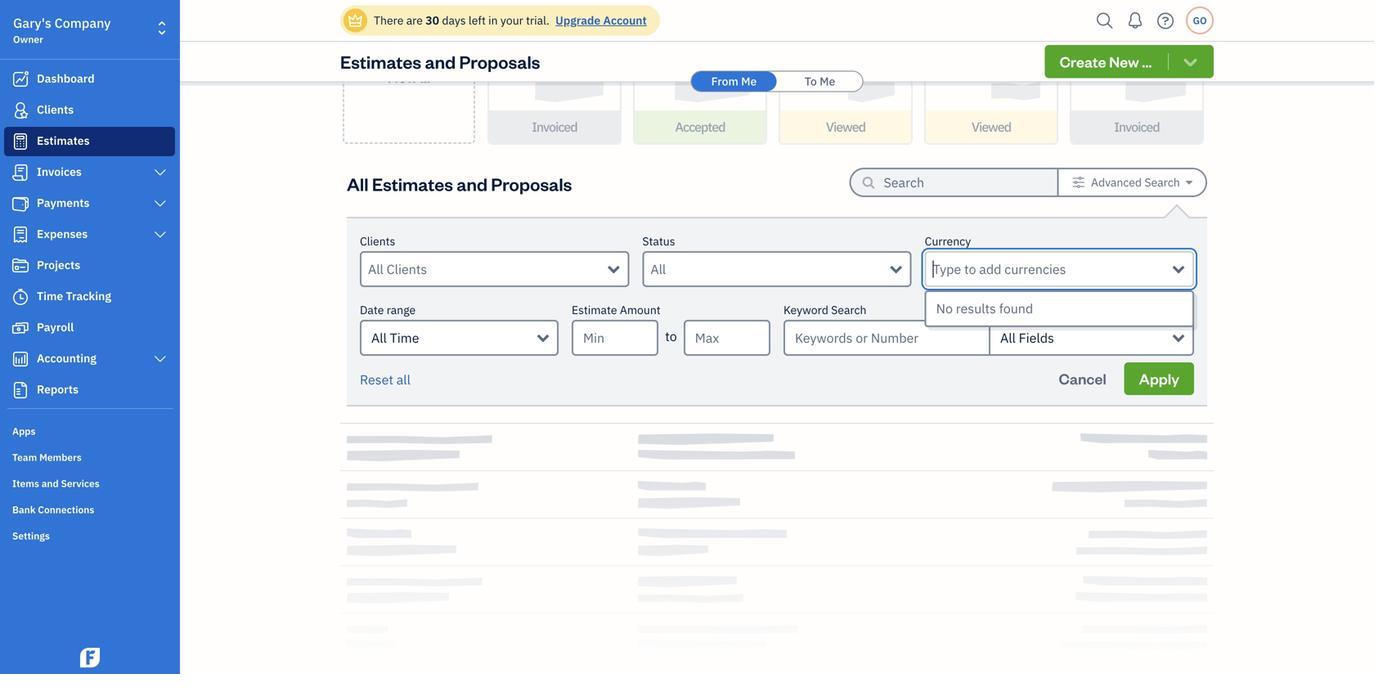 Task type: vqa. For each thing, say whether or not it's contained in the screenshot.
Estimate Amount Minimum text field
yes



Task type: locate. For each thing, give the bounding box(es) containing it.
time inside dropdown button
[[390, 329, 419, 347]]

company
[[55, 14, 111, 32]]

chevron large down image
[[153, 228, 168, 241]]

new
[[1110, 52, 1140, 71], [388, 67, 418, 86]]

all inside keyword search field
[[1001, 329, 1016, 347]]

0 horizontal spatial create
[[386, 47, 432, 66]]

advanced search
[[1092, 175, 1181, 190]]

account
[[604, 13, 647, 28]]

2 horizontal spatial and
[[457, 172, 488, 196]]

chevron large down image
[[153, 166, 168, 179], [153, 197, 168, 210], [153, 353, 168, 366]]

0 vertical spatial estimates
[[340, 50, 422, 73]]

settings link
[[4, 523, 175, 547]]

all time
[[372, 329, 419, 347]]

me right to
[[820, 74, 836, 89]]

2 chevron large down image from the top
[[153, 197, 168, 210]]

0 vertical spatial search
[[1145, 175, 1181, 190]]

0 horizontal spatial create new …
[[386, 47, 432, 86]]

me right from on the right
[[742, 74, 757, 89]]

1 vertical spatial clients
[[360, 234, 396, 249]]

new down the are
[[388, 67, 418, 86]]

chevron large down image inside the invoices link
[[153, 166, 168, 179]]

new down notifications "icon"
[[1110, 52, 1140, 71]]

reset all button
[[360, 370, 411, 390]]

0 horizontal spatial me
[[742, 74, 757, 89]]

to me link
[[778, 72, 863, 91]]

1 vertical spatial estimates
[[37, 133, 90, 148]]

and inside main element
[[41, 477, 59, 490]]

search for keyword search
[[832, 302, 867, 318]]

connections
[[38, 503, 94, 516]]

1 vertical spatial time
[[390, 329, 419, 347]]

Search text field
[[884, 169, 1031, 196]]

no results found
[[937, 300, 1034, 317]]

Keyword Search field
[[989, 320, 1195, 356]]

time
[[37, 288, 63, 304], [390, 329, 419, 347]]

create new … down the are
[[386, 47, 432, 86]]

there are 30 days left in your trial. upgrade account
[[374, 13, 647, 28]]

payments
[[37, 195, 90, 210]]

time tracking link
[[4, 282, 175, 312]]

Type to add currencies search field
[[933, 259, 1173, 279]]

0 horizontal spatial clients
[[37, 102, 74, 117]]

search
[[1145, 175, 1181, 190], [832, 302, 867, 318]]

all
[[347, 172, 369, 196], [372, 329, 387, 347], [1001, 329, 1016, 347]]

1 horizontal spatial viewed
[[972, 118, 1012, 135]]

search inside advanced search dropdown button
[[1145, 175, 1181, 190]]

1 vertical spatial and
[[457, 172, 488, 196]]

new for left create new … dropdown button
[[388, 67, 418, 86]]

no results found option
[[927, 292, 1193, 326]]

time right "timer" icon
[[37, 288, 63, 304]]

to me
[[805, 74, 836, 89]]

create new … button
[[343, 0, 475, 144], [1045, 45, 1214, 78]]

dashboard
[[37, 71, 95, 86]]

upgrade
[[556, 13, 601, 28]]

chevrondown image
[[1182, 53, 1200, 70]]

create new …
[[386, 47, 432, 86], [1060, 52, 1153, 71]]

all for all fields
[[1001, 329, 1016, 347]]

0 horizontal spatial …
[[421, 67, 431, 86]]

2 horizontal spatial all
[[1001, 329, 1016, 347]]

0 horizontal spatial and
[[41, 477, 59, 490]]

1 horizontal spatial new
[[1110, 52, 1140, 71]]

1 horizontal spatial time
[[390, 329, 419, 347]]

estimate image
[[11, 133, 30, 150]]

clients
[[37, 102, 74, 117], [360, 234, 396, 249]]

left
[[469, 13, 486, 28]]

Keyword Search text field
[[784, 320, 989, 356]]

0 horizontal spatial viewed
[[826, 118, 866, 135]]

1 horizontal spatial create
[[1060, 52, 1107, 71]]

there
[[374, 13, 404, 28]]

proposals
[[460, 50, 541, 73], [491, 172, 572, 196]]

services
[[61, 477, 100, 490]]

3 chevron large down image from the top
[[153, 353, 168, 366]]

estimates link
[[4, 127, 175, 156]]

clients inside main element
[[37, 102, 74, 117]]

0 vertical spatial time
[[37, 288, 63, 304]]

1 horizontal spatial search
[[1145, 175, 1181, 190]]

viewed up search text box
[[972, 118, 1012, 135]]

30
[[426, 13, 439, 28]]

gary's
[[13, 14, 51, 32]]

payroll
[[37, 320, 74, 335]]

all estimates and proposals
[[347, 172, 572, 196]]

freshbooks image
[[77, 648, 103, 668]]

chevron large down image for invoices
[[153, 166, 168, 179]]

1 chevron large down image from the top
[[153, 166, 168, 179]]

1 vertical spatial search
[[832, 302, 867, 318]]

0 horizontal spatial time
[[37, 288, 63, 304]]

me for to me
[[820, 74, 836, 89]]

clients down dashboard
[[37, 102, 74, 117]]

1 horizontal spatial clients
[[360, 234, 396, 249]]

0 horizontal spatial search
[[832, 302, 867, 318]]

1 horizontal spatial all
[[372, 329, 387, 347]]

0 horizontal spatial invoiced
[[532, 118, 578, 135]]

create
[[386, 47, 432, 66], [1060, 52, 1107, 71]]

from me
[[712, 74, 757, 89]]

from me link
[[692, 72, 777, 91]]

and
[[425, 50, 456, 73], [457, 172, 488, 196], [41, 477, 59, 490]]

… down notifications "icon"
[[1143, 52, 1153, 71]]

0 horizontal spatial all
[[347, 172, 369, 196]]

invoices link
[[4, 158, 175, 187]]

…
[[1143, 52, 1153, 71], [421, 67, 431, 86]]

1 vertical spatial chevron large down image
[[153, 197, 168, 210]]

2 me from the left
[[820, 74, 836, 89]]

invoices
[[37, 164, 82, 179]]

0 vertical spatial chevron large down image
[[153, 166, 168, 179]]

search left caretdown icon
[[1145, 175, 1181, 190]]

items and services
[[12, 477, 100, 490]]

1 horizontal spatial invoiced
[[1115, 118, 1160, 135]]

create new … down the search image
[[1060, 52, 1153, 71]]

chevron large down image inside payments link
[[153, 197, 168, 210]]

Estimate Amount Maximum text field
[[684, 320, 771, 356]]

estimates inside main element
[[37, 133, 90, 148]]

2 vertical spatial and
[[41, 477, 59, 490]]

search right keyword
[[832, 302, 867, 318]]

crown image
[[347, 12, 364, 29]]

0 vertical spatial proposals
[[460, 50, 541, 73]]

invoiced
[[532, 118, 578, 135], [1115, 118, 1160, 135]]

create down the search image
[[1060, 52, 1107, 71]]

viewed down the 'to me' link
[[826, 118, 866, 135]]

invoice image
[[11, 164, 30, 181]]

bank
[[12, 503, 36, 516]]

expenses
[[37, 226, 88, 241]]

viewed
[[826, 118, 866, 135], [972, 118, 1012, 135]]

chevron large down image for accounting
[[153, 353, 168, 366]]

… down 30
[[421, 67, 431, 86]]

and for proposals
[[425, 50, 456, 73]]

new inside create new …
[[388, 67, 418, 86]]

new for the rightmost create new … dropdown button
[[1110, 52, 1140, 71]]

Estimate Amount Minimum text field
[[572, 320, 659, 356]]

keyword
[[784, 302, 829, 318]]

me
[[742, 74, 757, 89], [820, 74, 836, 89]]

currency
[[925, 234, 971, 249]]

team members
[[12, 451, 82, 464]]

all inside dropdown button
[[372, 329, 387, 347]]

clients up date
[[360, 234, 396, 249]]

time down range
[[390, 329, 419, 347]]

create down the are
[[386, 47, 432, 66]]

2 vertical spatial chevron large down image
[[153, 353, 168, 366]]

clients link
[[4, 96, 175, 125]]

1 horizontal spatial create new …
[[1060, 52, 1153, 71]]

0 horizontal spatial new
[[388, 67, 418, 86]]

1 horizontal spatial me
[[820, 74, 836, 89]]

1 horizontal spatial and
[[425, 50, 456, 73]]

0 vertical spatial and
[[425, 50, 456, 73]]

expense image
[[11, 227, 30, 243]]

payment image
[[11, 196, 30, 212]]

accounting
[[37, 351, 97, 366]]

estimates for estimates
[[37, 133, 90, 148]]

1 me from the left
[[742, 74, 757, 89]]

notifications image
[[1123, 4, 1149, 37]]

apps link
[[4, 418, 175, 443]]

0 vertical spatial clients
[[37, 102, 74, 117]]

chevron large down image inside the accounting link
[[153, 353, 168, 366]]

go
[[1193, 14, 1207, 27]]

advanced
[[1092, 175, 1142, 190]]



Task type: describe. For each thing, give the bounding box(es) containing it.
reports link
[[4, 376, 175, 405]]

estimates and proposals
[[340, 50, 541, 73]]

search image
[[1092, 9, 1119, 33]]

cancel
[[1059, 369, 1107, 388]]

All Clients search field
[[368, 259, 608, 279]]

trial.
[[526, 13, 550, 28]]

payments link
[[4, 189, 175, 218]]

all
[[397, 371, 411, 388]]

date range
[[360, 302, 416, 318]]

expenses link
[[4, 220, 175, 250]]

all for all estimates and proposals
[[347, 172, 369, 196]]

estimate
[[572, 302, 617, 318]]

chart image
[[11, 351, 30, 367]]

1 horizontal spatial …
[[1143, 52, 1153, 71]]

all for all time
[[372, 329, 387, 347]]

1 viewed from the left
[[826, 118, 866, 135]]

are
[[406, 13, 423, 28]]

1 horizontal spatial create new … button
[[1045, 45, 1214, 78]]

no
[[937, 300, 953, 317]]

0 horizontal spatial create new … button
[[343, 0, 475, 144]]

days
[[442, 13, 466, 28]]

main element
[[0, 0, 221, 674]]

in
[[489, 13, 498, 28]]

apps
[[12, 425, 36, 438]]

projects link
[[4, 251, 175, 281]]

members
[[39, 451, 82, 464]]

create new … for left create new … dropdown button
[[386, 47, 432, 86]]

dashboard link
[[4, 65, 175, 94]]

bank connections link
[[4, 497, 175, 521]]

tracking
[[66, 288, 111, 304]]

project image
[[11, 258, 30, 274]]

search for advanced search
[[1145, 175, 1181, 190]]

upgrade account link
[[553, 13, 647, 28]]

me for from me
[[742, 74, 757, 89]]

bank connections
[[12, 503, 94, 516]]

advanced search button
[[1059, 169, 1206, 196]]

time tracking
[[37, 288, 111, 304]]

2 viewed from the left
[[972, 118, 1012, 135]]

reports
[[37, 382, 79, 397]]

1 invoiced from the left
[[532, 118, 578, 135]]

range
[[387, 302, 416, 318]]

accepted
[[675, 118, 726, 135]]

to
[[805, 74, 817, 89]]

date
[[360, 302, 384, 318]]

and for services
[[41, 477, 59, 490]]

to
[[665, 328, 677, 345]]

All search field
[[651, 259, 891, 279]]

2 vertical spatial estimates
[[372, 172, 453, 196]]

keyword search
[[784, 302, 867, 318]]

found
[[1000, 300, 1034, 317]]

1 vertical spatial proposals
[[491, 172, 572, 196]]

owner
[[13, 33, 43, 46]]

status
[[643, 234, 676, 249]]

payroll link
[[4, 313, 175, 343]]

items and services link
[[4, 471, 175, 495]]

go to help image
[[1153, 9, 1179, 33]]

create for the rightmost create new … dropdown button
[[1060, 52, 1107, 71]]

apply button
[[1125, 363, 1195, 395]]

caretdown image
[[1187, 176, 1193, 189]]

chevron large down image for payments
[[153, 197, 168, 210]]

client image
[[11, 102, 30, 119]]

your
[[501, 13, 524, 28]]

report image
[[11, 382, 30, 399]]

results
[[956, 300, 997, 317]]

from
[[712, 74, 739, 89]]

2 invoiced from the left
[[1115, 118, 1160, 135]]

gary's company owner
[[13, 14, 111, 46]]

estimate amount
[[572, 302, 661, 318]]

projects
[[37, 257, 80, 273]]

accounting link
[[4, 345, 175, 374]]

team members link
[[4, 444, 175, 469]]

all fields
[[1001, 329, 1055, 347]]

reset
[[360, 371, 394, 388]]

fields
[[1019, 329, 1055, 347]]

timer image
[[11, 289, 30, 305]]

settings
[[12, 529, 50, 543]]

all time button
[[360, 320, 559, 356]]

dashboard image
[[11, 71, 30, 88]]

go button
[[1187, 7, 1214, 34]]

apply
[[1140, 369, 1180, 388]]

items
[[12, 477, 39, 490]]

estimates for estimates and proposals
[[340, 50, 422, 73]]

money image
[[11, 320, 30, 336]]

amount
[[620, 302, 661, 318]]

settings image
[[1072, 176, 1086, 189]]

time inside main element
[[37, 288, 63, 304]]

team
[[12, 451, 37, 464]]

create new … for the rightmost create new … dropdown button
[[1060, 52, 1153, 71]]

reset all
[[360, 371, 411, 388]]

create for left create new … dropdown button
[[386, 47, 432, 66]]

cancel button
[[1045, 363, 1122, 395]]



